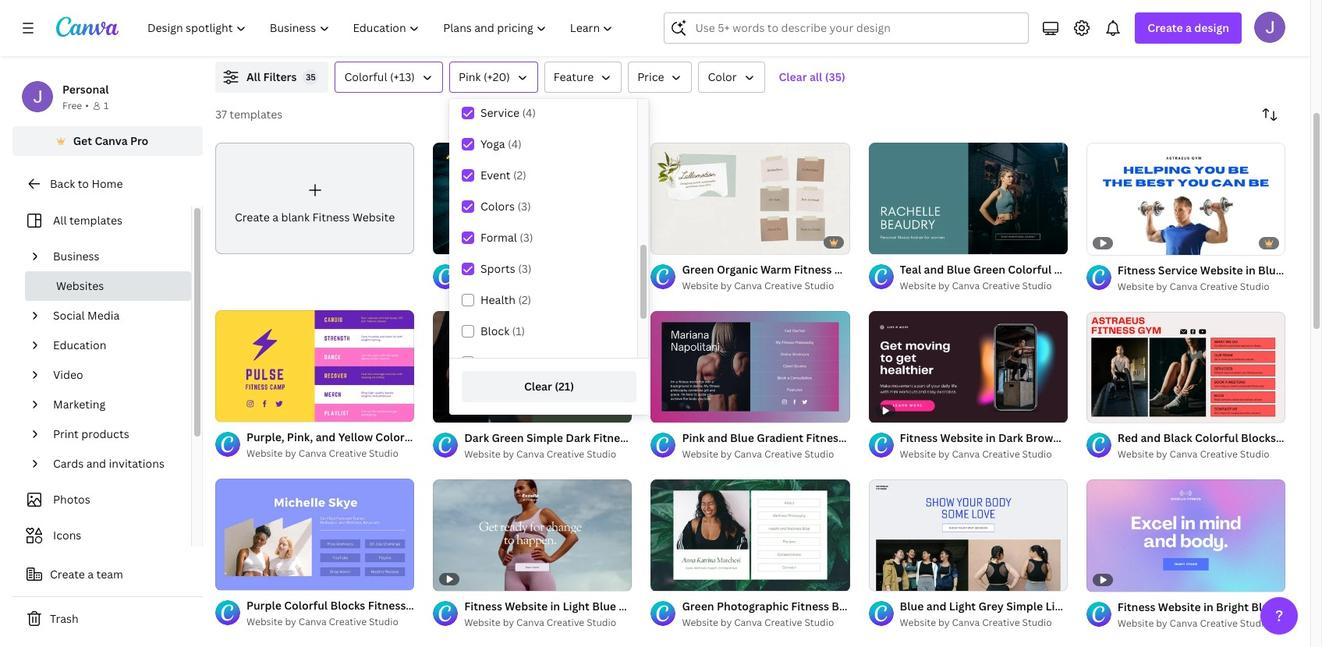 Task type: locate. For each thing, give the bounding box(es) containing it.
2 vertical spatial (3)
[[518, 261, 532, 276]]

2 horizontal spatial a
[[1186, 20, 1192, 35]]

social media link
[[47, 301, 182, 331]]

icons
[[53, 528, 81, 543]]

all down back
[[53, 213, 67, 228]]

by inside green organic warm fitness bio-link website website by canva creative studio
[[721, 279, 732, 292]]

calm
[[481, 355, 508, 370]]

a left team
[[88, 567, 94, 582]]

create
[[1148, 20, 1183, 35], [235, 210, 270, 224], [50, 567, 85, 582]]

colorful inside teal and blue green colorful blocks fitness service website website by canva creative studio
[[1008, 262, 1052, 277]]

0 vertical spatial (4)
[[522, 105, 536, 120]]

canva inside purple colorful blocks fitness bio-link website website by canva creative studio
[[299, 616, 327, 629]]

0 vertical spatial a
[[1186, 20, 1192, 35]]

fitness inside pink and blue gradient fitness bio-link website website by canva creative studio
[[806, 430, 844, 445]]

pink
[[459, 69, 481, 84], [682, 430, 705, 445], [1094, 431, 1117, 446]]

fitness inside purple colorful blocks fitness bio-link website website by canva creative studio
[[368, 599, 406, 613]]

Search search field
[[695, 13, 1019, 43]]

create for create a design
[[1148, 20, 1183, 35]]

studio inside fitness service website in blue and wh website by canva creative studio
[[1240, 280, 1270, 293]]

(4) right yoga
[[508, 137, 522, 151]]

2 horizontal spatial pink
[[1094, 431, 1117, 446]]

clear inside button
[[779, 69, 807, 84]]

price button
[[628, 62, 692, 93]]

light right grey
[[1046, 599, 1073, 614]]

green inside green photographic fitness bio-link website website by canva creative studio
[[682, 599, 714, 614]]

all inside all templates link
[[53, 213, 67, 228]]

all for all templates
[[53, 213, 67, 228]]

0 horizontal spatial (4)
[[508, 137, 522, 151]]

0 horizontal spatial blocks
[[330, 599, 365, 613]]

neon
[[1063, 431, 1091, 446]]

and left grey
[[927, 599, 947, 614]]

1 vertical spatial 6
[[897, 573, 903, 585]]

bio- inside green organic warm fitness bio-link website website by canva creative studio
[[835, 262, 856, 277]]

0 horizontal spatial create
[[50, 567, 85, 582]]

(+13)
[[390, 69, 415, 84]]

all templates link
[[22, 206, 182, 236]]

2 horizontal spatial in
[[1246, 263, 1256, 277]]

dark inside fitness website in dark brown neon pink gradients style website by canva creative studio
[[998, 431, 1023, 446]]

1 vertical spatial blocks
[[1241, 431, 1276, 446]]

(4) for service (4)
[[522, 105, 536, 120]]

1 horizontal spatial dark
[[566, 430, 591, 445]]

1 vertical spatial in
[[986, 431, 996, 446]]

fitness website templates image
[[953, 0, 1286, 43], [953, 0, 1286, 43]]

dark left brown
[[998, 431, 1023, 446]]

1 vertical spatial (2)
[[518, 293, 531, 307]]

0 vertical spatial simple
[[527, 430, 563, 445]]

of for blue and light grey simple light fitness service website
[[886, 573, 895, 585]]

0 vertical spatial all
[[247, 69, 261, 84]]

1 horizontal spatial simple
[[1006, 599, 1043, 614]]

0 vertical spatial templates
[[230, 107, 283, 122]]

1 horizontal spatial all
[[247, 69, 261, 84]]

1 vertical spatial (4)
[[508, 137, 522, 151]]

37 templates
[[215, 107, 283, 122]]

0 vertical spatial of
[[886, 236, 895, 247]]

1 horizontal spatial website by canva creative studio
[[464, 617, 616, 630]]

create a blank fitness website link
[[215, 143, 414, 255]]

1 horizontal spatial (4)
[[522, 105, 536, 120]]

and for blue and light grey simple light fitness service website website by canva creative studio
[[927, 599, 947, 614]]

clear left all
[[779, 69, 807, 84]]

1 horizontal spatial photographic
[[717, 599, 789, 614]]

and inside red and black colorful blocks fitness b website by canva creative studio
[[1141, 431, 1161, 446]]

canva inside dark green simple dark fitness bio-link website website by canva creative studio
[[516, 448, 544, 461]]

0 vertical spatial clear
[[779, 69, 807, 84]]

in
[[1246, 263, 1256, 277], [986, 431, 996, 446], [1204, 600, 1214, 615]]

2 vertical spatial a
[[88, 567, 94, 582]]

2 horizontal spatial create
[[1148, 20, 1183, 35]]

0 vertical spatial (2)
[[513, 168, 526, 183]]

studio inside fitness website in dark brown neon pink gradients style website by canva creative studio
[[1022, 448, 1052, 461]]

1 vertical spatial 1 of 6 link
[[869, 480, 1068, 592]]

black inside bright yellow and black photographic fitness service website website by canva creative studio
[[559, 262, 588, 277]]

1 horizontal spatial a
[[272, 210, 279, 224]]

link
[[856, 262, 878, 277], [656, 430, 678, 445], [868, 430, 890, 445], [430, 599, 452, 613], [854, 599, 876, 614]]

bio- inside green photographic fitness bio-link website website by canva creative studio
[[832, 599, 854, 614]]

by inside dark green simple dark fitness bio-link website website by canva creative studio
[[503, 448, 514, 461]]

0 horizontal spatial simple
[[527, 430, 563, 445]]

0 vertical spatial (3)
[[518, 199, 531, 214]]

social
[[53, 308, 85, 323]]

1 6 from the top
[[897, 236, 903, 247]]

a inside 'dropdown button'
[[1186, 20, 1192, 35]]

and for red and black colorful blocks fitness b website by canva creative studio
[[1141, 431, 1161, 446]]

1 horizontal spatial in
[[1204, 600, 1214, 615]]

2 1 of 6 from the top
[[880, 573, 903, 585]]

2 horizontal spatial dark
[[998, 431, 1023, 446]]

blue and light grey simple light fitness service website image
[[869, 480, 1068, 592]]

black right the yellow
[[559, 262, 588, 277]]

templates for 37 templates
[[230, 107, 283, 122]]

1 vertical spatial 1
[[880, 236, 884, 247]]

in inside "fitness website in bright blue bright pu website by canva creative studio"
[[1204, 600, 1214, 615]]

green photographic fitness bio-link website link
[[682, 598, 921, 615]]

0 vertical spatial create
[[1148, 20, 1183, 35]]

trash
[[50, 612, 78, 626]]

studio inside blue and light grey simple light fitness service website website by canva creative studio
[[1022, 617, 1052, 630]]

by
[[503, 279, 514, 292], [721, 279, 732, 292], [939, 279, 950, 292], [1156, 280, 1168, 293], [285, 447, 296, 461], [503, 448, 514, 461], [721, 448, 732, 461], [939, 448, 950, 461], [1156, 448, 1168, 461], [285, 616, 296, 629], [721, 616, 732, 629], [503, 617, 514, 630], [939, 617, 950, 630], [1156, 617, 1168, 630]]

a left design
[[1186, 20, 1192, 35]]

create down icons
[[50, 567, 85, 582]]

canva inside bright yellow and black photographic fitness service website website by canva creative studio
[[516, 279, 544, 292]]

0 horizontal spatial photographic
[[591, 262, 663, 277]]

price
[[637, 69, 664, 84]]

cards and invitations link
[[47, 449, 182, 479]]

sports
[[481, 261, 515, 276]]

0 horizontal spatial dark
[[464, 430, 489, 445]]

invitations
[[109, 456, 164, 471]]

website by canva creative studio link for teal and blue green colorful blocks fitness service website
[[900, 278, 1068, 294]]

1 horizontal spatial create
[[235, 210, 270, 224]]

and right teal
[[924, 262, 944, 277]]

2 horizontal spatial blocks
[[1241, 431, 1276, 446]]

team
[[96, 567, 123, 582]]

fitness website in bright blue bright pu website by canva creative studio
[[1118, 600, 1322, 630]]

(4)
[[522, 105, 536, 120], [508, 137, 522, 151]]

1 vertical spatial a
[[272, 210, 279, 224]]

a
[[1186, 20, 1192, 35], [272, 210, 279, 224], [88, 567, 94, 582]]

0 vertical spatial 1 of 6 link
[[869, 143, 1068, 254]]

6
[[897, 236, 903, 247], [897, 573, 903, 585]]

formal (3)
[[481, 230, 533, 245]]

green organic warm fitness bio-link website image
[[651, 143, 850, 254]]

black right red
[[1164, 431, 1192, 446]]

pu
[[1314, 600, 1322, 615]]

creative inside red and black colorful blocks fitness b website by canva creative studio
[[1200, 448, 1238, 461]]

1 vertical spatial create
[[235, 210, 270, 224]]

create left blank
[[235, 210, 270, 224]]

2 6 from the top
[[897, 573, 903, 585]]

2 of from the top
[[886, 573, 895, 585]]

studio inside green photographic fitness bio-link website website by canva creative studio
[[805, 616, 834, 629]]

canva inside teal and blue green colorful blocks fitness service website website by canva creative studio
[[952, 279, 980, 292]]

1 vertical spatial (1)
[[510, 355, 523, 370]]

dark green simple dark fitness bio-link website image
[[433, 311, 632, 423]]

create inside button
[[50, 567, 85, 582]]

colorful inside purple colorful blocks fitness bio-link website website by canva creative studio
[[284, 599, 328, 613]]

formal
[[481, 230, 517, 245]]

of
[[886, 236, 895, 247], [886, 573, 895, 585]]

simple
[[527, 430, 563, 445], [1006, 599, 1043, 614]]

canva inside red and black colorful blocks fitness b website by canva creative studio
[[1170, 448, 1198, 461]]

0 vertical spatial black
[[559, 262, 588, 277]]

(4) down pink (+20) button
[[522, 105, 536, 120]]

1 vertical spatial 1 of 6
[[880, 573, 903, 585]]

1 horizontal spatial blocks
[[1054, 262, 1089, 277]]

(1) for calm (1)
[[510, 355, 523, 370]]

1 of 6 link for light
[[869, 480, 1068, 592]]

0 horizontal spatial pink
[[459, 69, 481, 84]]

blue inside blue and light grey simple light fitness service website website by canva creative studio
[[900, 599, 924, 614]]

(3) right colors
[[518, 199, 531, 214]]

red and black colorful blocks fitness bio-link website image
[[1087, 311, 1286, 423]]

get canva pro button
[[12, 126, 203, 156]]

0 horizontal spatial bright
[[464, 262, 497, 277]]

canva inside blue and light grey simple light fitness service website website by canva creative studio
[[952, 617, 980, 630]]

teal and blue green colorful blocks fitness service website image
[[869, 143, 1068, 254]]

education
[[53, 338, 106, 353]]

0 vertical spatial blocks
[[1054, 262, 1089, 277]]

1 vertical spatial templates
[[69, 213, 122, 228]]

clear (21)
[[524, 379, 574, 394]]

in for fitness website in bright blue bright pu
[[1204, 600, 1214, 615]]

creative
[[547, 279, 585, 292], [764, 279, 802, 292], [982, 279, 1020, 292], [1200, 280, 1238, 293], [329, 447, 367, 461], [547, 448, 585, 461], [764, 448, 802, 461], [982, 448, 1020, 461], [1200, 448, 1238, 461], [329, 616, 367, 629], [764, 616, 802, 629], [547, 617, 585, 630], [982, 617, 1020, 630], [1200, 617, 1238, 630]]

simple right grey
[[1006, 599, 1043, 614]]

and left wh
[[1285, 263, 1305, 277]]

website by canva creative studio
[[247, 447, 399, 461], [464, 617, 616, 630]]

1 light from the left
[[949, 599, 976, 614]]

1 vertical spatial black
[[1164, 431, 1192, 446]]

create left design
[[1148, 20, 1183, 35]]

create a blank fitness website
[[235, 210, 395, 224]]

1 1 of 6 link from the top
[[869, 143, 1068, 254]]

media
[[87, 308, 120, 323]]

light left grey
[[949, 599, 976, 614]]

1 vertical spatial (3)
[[520, 230, 533, 245]]

templates down back to home
[[69, 213, 122, 228]]

all for all filters
[[247, 69, 261, 84]]

gradients
[[1119, 431, 1171, 446]]

all left the filters
[[247, 69, 261, 84]]

2 vertical spatial create
[[50, 567, 85, 582]]

fitness inside bright yellow and black photographic fitness service website website by canva creative studio
[[665, 262, 703, 277]]

clear all (35)
[[779, 69, 846, 84]]

1 horizontal spatial light
[[1046, 599, 1073, 614]]

0 horizontal spatial all
[[53, 213, 67, 228]]

canva
[[95, 133, 128, 148], [516, 279, 544, 292], [734, 279, 762, 292], [952, 279, 980, 292], [1170, 280, 1198, 293], [299, 447, 327, 461], [516, 448, 544, 461], [734, 448, 762, 461], [952, 448, 980, 461], [1170, 448, 1198, 461], [299, 616, 327, 629], [734, 616, 762, 629], [516, 617, 544, 630], [952, 617, 980, 630], [1170, 617, 1198, 630]]

and inside blue and light grey simple light fitness service website website by canva creative studio
[[927, 599, 947, 614]]

a for team
[[88, 567, 94, 582]]

creative inside bright yellow and black photographic fitness service website website by canva creative studio
[[547, 279, 585, 292]]

35 filter options selected element
[[303, 69, 319, 85]]

website inside create a blank fitness website element
[[353, 210, 395, 224]]

website by canva creative studio link for green photographic fitness bio-link website
[[682, 615, 850, 631]]

by inside pink and blue gradient fitness bio-link website website by canva creative studio
[[721, 448, 732, 461]]

clear inside 'button'
[[524, 379, 552, 394]]

website by canva creative studio link for pink and blue gradient fitness bio-link website
[[682, 447, 850, 462]]

creative inside green organic warm fitness bio-link website website by canva creative studio
[[764, 279, 802, 292]]

calm (1)
[[481, 355, 523, 370]]

0 vertical spatial (1)
[[512, 324, 525, 339]]

(1) right block
[[512, 324, 525, 339]]

simple down the clear (21) 'button'
[[527, 430, 563, 445]]

(3) right formal
[[520, 230, 533, 245]]

0 horizontal spatial clear
[[524, 379, 552, 394]]

service inside fitness service website in blue and wh website by canva creative studio
[[1158, 263, 1198, 277]]

0 horizontal spatial templates
[[69, 213, 122, 228]]

0 horizontal spatial website by canva creative studio
[[247, 447, 399, 461]]

fitness inside green organic warm fitness bio-link website website by canva creative studio
[[794, 262, 832, 277]]

in inside fitness website in dark brown neon pink gradients style website by canva creative studio
[[986, 431, 996, 446]]

0 horizontal spatial a
[[88, 567, 94, 582]]

by inside "fitness website in bright blue bright pu website by canva creative studio"
[[1156, 617, 1168, 630]]

1 vertical spatial all
[[53, 213, 67, 228]]

create inside 'dropdown button'
[[1148, 20, 1183, 35]]

2 vertical spatial blocks
[[330, 599, 365, 613]]

bio- inside dark green simple dark fitness bio-link website website by canva creative studio
[[634, 430, 656, 445]]

blue
[[947, 262, 971, 277], [1258, 263, 1282, 277], [730, 430, 754, 445], [900, 599, 924, 614], [1252, 600, 1276, 615]]

2 vertical spatial 1
[[880, 573, 884, 585]]

and left gradient
[[708, 430, 728, 445]]

and
[[537, 262, 557, 277], [924, 262, 944, 277], [1285, 263, 1305, 277], [708, 430, 728, 445], [1141, 431, 1161, 446], [86, 456, 106, 471], [927, 599, 947, 614]]

studio inside purple colorful blocks fitness bio-link website website by canva creative studio
[[369, 616, 399, 629]]

a left blank
[[272, 210, 279, 224]]

templates right 37 at the left
[[230, 107, 283, 122]]

event
[[481, 168, 511, 183]]

block
[[481, 324, 510, 339]]

6 for teal
[[897, 236, 903, 247]]

dark for fitness
[[998, 431, 1023, 446]]

1 1 of 6 from the top
[[880, 236, 903, 247]]

and right red
[[1141, 431, 1161, 446]]

(2) right event
[[513, 168, 526, 183]]

0 vertical spatial 1
[[104, 99, 109, 112]]

colorful (+13) button
[[335, 62, 443, 93]]

creative inside blue and light grey simple light fitness service website website by canva creative studio
[[982, 617, 1020, 630]]

clear left the (21)
[[524, 379, 552, 394]]

1 for teal
[[880, 236, 884, 247]]

0 vertical spatial 6
[[897, 236, 903, 247]]

dark for dark
[[566, 430, 591, 445]]

0 vertical spatial in
[[1246, 263, 1256, 277]]

website by canva creative studio link for blue and light grey simple light fitness service website
[[900, 616, 1068, 631]]

pink and blue gradient fitness bio-link website website by canva creative studio
[[682, 430, 936, 461]]

(3)
[[518, 199, 531, 214], [520, 230, 533, 245], [518, 261, 532, 276]]

dark down calm at left bottom
[[464, 430, 489, 445]]

creative inside pink and blue gradient fitness bio-link website website by canva creative studio
[[764, 448, 802, 461]]

dark green simple dark fitness bio-link website link
[[464, 430, 723, 447]]

design
[[1195, 20, 1229, 35]]

1 horizontal spatial templates
[[230, 107, 283, 122]]

0 vertical spatial 1 of 6
[[880, 236, 903, 247]]

website
[[353, 210, 395, 224], [748, 262, 791, 277], [881, 262, 924, 277], [1175, 262, 1217, 277], [1200, 263, 1243, 277], [464, 279, 501, 292], [682, 279, 718, 292], [900, 279, 936, 292], [1118, 280, 1154, 293], [680, 430, 723, 445], [893, 430, 936, 445], [941, 431, 983, 446], [247, 447, 283, 461], [464, 448, 501, 461], [682, 448, 718, 461], [900, 448, 936, 461], [1118, 448, 1154, 461], [455, 599, 498, 613], [878, 599, 921, 614], [1158, 599, 1201, 614], [1158, 600, 1201, 615], [247, 616, 283, 629], [682, 616, 718, 629], [464, 617, 501, 630], [900, 617, 936, 630], [1118, 617, 1154, 630]]

1 vertical spatial photographic
[[717, 599, 789, 614]]

canva inside fitness website in dark brown neon pink gradients style website by canva creative studio
[[952, 448, 980, 461]]

fitness website in dark brown neon pink gradients style link
[[900, 430, 1201, 447]]

blue inside pink and blue gradient fitness bio-link website website by canva creative studio
[[730, 430, 754, 445]]

(1) right calm at left bottom
[[510, 355, 523, 370]]

colorful
[[344, 69, 387, 84], [1008, 262, 1052, 277], [1195, 431, 1239, 446], [284, 599, 328, 613]]

35
[[306, 71, 316, 83]]

all
[[247, 69, 261, 84], [53, 213, 67, 228]]

colorful (+13)
[[344, 69, 415, 84]]

link inside green photographic fitness bio-link website website by canva creative studio
[[854, 599, 876, 614]]

cards and invitations
[[53, 456, 164, 471]]

by inside fitness service website in blue and wh website by canva creative studio
[[1156, 280, 1168, 293]]

photographic
[[591, 262, 663, 277], [717, 599, 789, 614]]

pink inside fitness website in dark brown neon pink gradients style website by canva creative studio
[[1094, 431, 1117, 446]]

2 vertical spatial in
[[1204, 600, 1214, 615]]

(2) right health
[[518, 293, 531, 307]]

and inside teal and blue green colorful blocks fitness service website website by canva creative studio
[[924, 262, 944, 277]]

1 vertical spatial clear
[[524, 379, 552, 394]]

1 vertical spatial of
[[886, 573, 895, 585]]

dark down the (21)
[[566, 430, 591, 445]]

website by canva creative studio link for fitness website in bright blue bright pu
[[1118, 616, 1286, 632]]

and right the yellow
[[537, 262, 557, 277]]

bio- inside pink and blue gradient fitness bio-link website website by canva creative studio
[[847, 430, 868, 445]]

creative inside green photographic fitness bio-link website website by canva creative studio
[[764, 616, 802, 629]]

1 horizontal spatial bright
[[1216, 600, 1249, 615]]

0 horizontal spatial black
[[559, 262, 588, 277]]

bright
[[464, 262, 497, 277], [1216, 600, 1249, 615], [1278, 600, 1311, 615]]

fitness inside "fitness website in bright blue bright pu website by canva creative studio"
[[1118, 600, 1156, 615]]

pink inside pink and blue gradient fitness bio-link website website by canva creative studio
[[682, 430, 705, 445]]

all filters
[[247, 69, 297, 84]]

1 horizontal spatial clear
[[779, 69, 807, 84]]

free
[[62, 99, 82, 112]]

1 horizontal spatial pink
[[682, 430, 705, 445]]

1 vertical spatial simple
[[1006, 599, 1043, 614]]

and right cards
[[86, 456, 106, 471]]

fitness inside blue and light grey simple light fitness service website website by canva creative studio
[[1075, 599, 1113, 614]]

create a team button
[[12, 559, 203, 591]]

fitness
[[312, 210, 350, 224], [665, 262, 703, 277], [794, 262, 832, 277], [1092, 262, 1130, 277], [1118, 263, 1156, 277], [593, 430, 631, 445], [806, 430, 844, 445], [900, 431, 938, 446], [1279, 431, 1317, 446], [368, 599, 406, 613], [791, 599, 829, 614], [1075, 599, 1113, 614], [1118, 600, 1156, 615]]

0 vertical spatial photographic
[[591, 262, 663, 277]]

blocks
[[1054, 262, 1089, 277], [1241, 431, 1276, 446], [330, 599, 365, 613]]

fitness inside create a blank fitness website element
[[312, 210, 350, 224]]

2 light from the left
[[1046, 599, 1073, 614]]

(2) for event (2)
[[513, 168, 526, 183]]

trash link
[[12, 604, 203, 635]]

0 horizontal spatial light
[[949, 599, 976, 614]]

blue and light grey simple light fitness service website website by canva creative studio
[[900, 599, 1201, 630]]

colors
[[481, 199, 515, 214]]

templates
[[230, 107, 283, 122], [69, 213, 122, 228]]

1 horizontal spatial black
[[1164, 431, 1192, 446]]

studio inside pink and blue gradient fitness bio-link website website by canva creative studio
[[805, 448, 834, 461]]

canva inside fitness service website in blue and wh website by canva creative studio
[[1170, 280, 1198, 293]]

1 of 6 link
[[869, 143, 1068, 254], [869, 480, 1068, 592]]

service inside blue and light grey simple light fitness service website website by canva creative studio
[[1116, 599, 1155, 614]]

(3) right sports
[[518, 261, 532, 276]]

0 horizontal spatial in
[[986, 431, 996, 446]]

1 of from the top
[[886, 236, 895, 247]]

None search field
[[664, 12, 1029, 44]]

1 vertical spatial website by canva creative studio
[[464, 617, 616, 630]]

2 1 of 6 link from the top
[[869, 480, 1068, 592]]

service
[[481, 105, 520, 120], [706, 262, 746, 277], [1132, 262, 1172, 277], [1158, 263, 1198, 277], [1116, 599, 1155, 614]]

and inside pink and blue gradient fitness bio-link website website by canva creative studio
[[708, 430, 728, 445]]



Task type: vqa. For each thing, say whether or not it's contained in the screenshot.


Task type: describe. For each thing, give the bounding box(es) containing it.
in for fitness website in dark brown neon pink gradients style
[[986, 431, 996, 446]]

blocks inside teal and blue green colorful blocks fitness service website website by canva creative studio
[[1054, 262, 1089, 277]]

green inside green organic warm fitness bio-link website website by canva creative studio
[[682, 262, 714, 277]]

blue inside teal and blue green colorful blocks fitness service website website by canva creative studio
[[947, 262, 971, 277]]

pink (+20)
[[459, 69, 510, 84]]

video
[[53, 367, 83, 382]]

website by canva creative studio link for fitness service website in blue and wh
[[1118, 279, 1286, 295]]

dark green simple dark fitness bio-link website website by canva creative studio
[[464, 430, 723, 461]]

business link
[[47, 242, 182, 271]]

simple inside blue and light grey simple light fitness service website website by canva creative studio
[[1006, 599, 1043, 614]]

canva inside button
[[95, 133, 128, 148]]

creative inside teal and blue green colorful blocks fitness service website website by canva creative studio
[[982, 279, 1020, 292]]

website by canva creative studio link for fitness website in dark brown neon pink gradients style
[[900, 447, 1068, 463]]

and for cards and invitations
[[86, 456, 106, 471]]

fitness service website in blue and wh link
[[1118, 262, 1322, 279]]

(2) for health (2)
[[518, 293, 531, 307]]

feature
[[554, 69, 594, 84]]

color
[[708, 69, 737, 84]]

link inside dark green simple dark fitness bio-link website website by canva creative studio
[[656, 430, 678, 445]]

pink and blue gradient fitness bio-link website link
[[682, 430, 936, 447]]

yellow
[[500, 262, 534, 277]]

organic
[[717, 262, 758, 277]]

fitness inside red and black colorful blocks fitness b website by canva creative studio
[[1279, 431, 1317, 446]]

purple colorful blocks fitness bio-link website image
[[215, 479, 414, 591]]

green inside dark green simple dark fitness bio-link website website by canva creative studio
[[492, 430, 524, 445]]

of for teal and blue green colorful blocks fitness service website
[[886, 236, 895, 247]]

get
[[73, 133, 92, 148]]

(35)
[[825, 69, 846, 84]]

colorful inside red and black colorful blocks fitness b website by canva creative studio
[[1195, 431, 1239, 446]]

templates for all templates
[[69, 213, 122, 228]]

back
[[50, 176, 75, 191]]

green photographic fitness bio-link website website by canva creative studio
[[682, 599, 921, 629]]

(+20)
[[484, 69, 510, 84]]

0 vertical spatial website by canva creative studio
[[247, 447, 399, 461]]

sports (3)
[[481, 261, 532, 276]]

video link
[[47, 360, 182, 390]]

home
[[92, 176, 123, 191]]

service inside teal and blue green colorful blocks fitness service website website by canva creative studio
[[1132, 262, 1172, 277]]

pink for pink (+20)
[[459, 69, 481, 84]]

get canva pro
[[73, 133, 148, 148]]

create a blank fitness website element
[[215, 143, 414, 255]]

website by canva creative studio link for dark green simple dark fitness bio-link website
[[464, 447, 632, 462]]

purple
[[247, 599, 282, 613]]

fitness inside fitness website in dark brown neon pink gradients style website by canva creative studio
[[900, 431, 938, 446]]

canva inside green photographic fitness bio-link website website by canva creative studio
[[734, 616, 762, 629]]

fitness inside dark green simple dark fitness bio-link website website by canva creative studio
[[593, 430, 631, 445]]

a for design
[[1186, 20, 1192, 35]]

fitness inside teal and blue green colorful blocks fitness service website website by canva creative studio
[[1092, 262, 1130, 277]]

blue inside fitness service website in blue and wh website by canva creative studio
[[1258, 263, 1282, 277]]

photos link
[[22, 485, 182, 515]]

photographic inside green photographic fitness bio-link website website by canva creative studio
[[717, 599, 789, 614]]

creative inside purple colorful blocks fitness bio-link website website by canva creative studio
[[329, 616, 367, 629]]

brown
[[1026, 431, 1060, 446]]

•
[[85, 99, 89, 112]]

(4) for yoga (4)
[[508, 137, 522, 151]]

create a design button
[[1135, 12, 1242, 44]]

link inside pink and blue gradient fitness bio-link website website by canva creative studio
[[868, 430, 890, 445]]

photos
[[53, 492, 90, 507]]

(3) for formal (3)
[[520, 230, 533, 245]]

blocks inside purple colorful blocks fitness bio-link website website by canva creative studio
[[330, 599, 365, 613]]

health
[[481, 293, 516, 307]]

by inside purple colorful blocks fitness bio-link website website by canva creative studio
[[285, 616, 296, 629]]

teal
[[900, 262, 921, 277]]

social media
[[53, 308, 120, 323]]

(3) for colors (3)
[[518, 199, 531, 214]]

event (2)
[[481, 168, 526, 183]]

link inside green organic warm fitness bio-link website website by canva creative studio
[[856, 262, 878, 277]]

products
[[81, 427, 129, 442]]

simple inside dark green simple dark fitness bio-link website website by canva creative studio
[[527, 430, 563, 445]]

link inside purple colorful blocks fitness bio-link website website by canva creative studio
[[430, 599, 452, 613]]

bright yellow and black photographic fitness service website image
[[433, 143, 632, 254]]

b
[[1319, 431, 1322, 446]]

canva inside "fitness website in bright blue bright pu website by canva creative studio"
[[1170, 617, 1198, 630]]

studio inside bright yellow and black photographic fitness service website website by canva creative studio
[[587, 279, 616, 292]]

green photographic fitness bio-link website image
[[651, 479, 850, 591]]

top level navigation element
[[137, 12, 627, 44]]

canva inside green organic warm fitness bio-link website website by canva creative studio
[[734, 279, 762, 292]]

(3) for sports (3)
[[518, 261, 532, 276]]

website by canva creative studio link for green organic warm fitness bio-link website
[[682, 278, 850, 294]]

Sort by button
[[1254, 99, 1286, 130]]

and inside bright yellow and black photographic fitness service website website by canva creative studio
[[537, 262, 557, 277]]

and for pink and blue gradient fitness bio-link website website by canva creative studio
[[708, 430, 728, 445]]

marketing
[[53, 397, 105, 412]]

website by canva creative studio link for red and black colorful blocks fitness b
[[1118, 447, 1286, 463]]

green organic warm fitness bio-link website website by canva creative studio
[[682, 262, 924, 292]]

by inside bright yellow and black photographic fitness service website website by canva creative studio
[[503, 279, 514, 292]]

free •
[[62, 99, 89, 112]]

and for teal and blue green colorful blocks fitness service website website by canva creative studio
[[924, 262, 944, 277]]

by inside green photographic fitness bio-link website website by canva creative studio
[[721, 616, 732, 629]]

creative inside "fitness website in bright blue bright pu website by canva creative studio"
[[1200, 617, 1238, 630]]

in inside fitness service website in blue and wh website by canva creative studio
[[1246, 263, 1256, 277]]

by inside teal and blue green colorful blocks fitness service website website by canva creative studio
[[939, 279, 950, 292]]

black inside red and black colorful blocks fitness b website by canva creative studio
[[1164, 431, 1192, 446]]

37
[[215, 107, 227, 122]]

(21)
[[555, 379, 574, 394]]

blue and light grey simple light fitness service website link
[[900, 599, 1201, 616]]

education link
[[47, 331, 182, 360]]

1 for blue
[[880, 573, 884, 585]]

bright inside bright yellow and black photographic fitness service website website by canva creative studio
[[464, 262, 497, 277]]

red and black colorful blocks fitness b link
[[1118, 430, 1322, 447]]

yoga (4)
[[481, 137, 522, 151]]

pink for pink and blue gradient fitness bio-link website website by canva creative studio
[[682, 430, 705, 445]]

bio- inside purple colorful blocks fitness bio-link website website by canva creative studio
[[409, 599, 430, 613]]

feature button
[[544, 62, 622, 93]]

1 of 6 for teal
[[880, 236, 903, 247]]

create for create a team
[[50, 567, 85, 582]]

back to home link
[[12, 169, 203, 200]]

photographic inside bright yellow and black photographic fitness service website website by canva creative studio
[[591, 262, 663, 277]]

website by canva creative studio link for bright yellow and black photographic fitness service website
[[464, 278, 632, 294]]

pink (+20) button
[[449, 62, 538, 93]]

websites
[[56, 279, 104, 293]]

canva inside pink and blue gradient fitness bio-link website website by canva creative studio
[[734, 448, 762, 461]]

print products link
[[47, 420, 182, 449]]

by inside fitness website in dark brown neon pink gradients style website by canva creative studio
[[939, 448, 950, 461]]

(1) for block (1)
[[512, 324, 525, 339]]

fitness inside green photographic fitness bio-link website website by canva creative studio
[[791, 599, 829, 614]]

studio inside green organic warm fitness bio-link website website by canva creative studio
[[805, 279, 834, 292]]

print
[[53, 427, 79, 442]]

website by canva creative studio link for purple colorful blocks fitness bio-link website
[[247, 615, 414, 631]]

color button
[[699, 62, 765, 93]]

creative inside dark green simple dark fitness bio-link website website by canva creative studio
[[547, 448, 585, 461]]

by inside blue and light grey simple light fitness service website website by canva creative studio
[[939, 617, 950, 630]]

fitness inside fitness service website in blue and wh website by canva creative studio
[[1118, 263, 1156, 277]]

marketing link
[[47, 390, 182, 420]]

purple, pink, and yellow colorful blocks fitness bio-link website image
[[215, 311, 414, 423]]

icons link
[[22, 521, 182, 551]]

personal
[[62, 82, 109, 97]]

teal and blue green colorful blocks fitness service website website by canva creative studio
[[900, 262, 1217, 292]]

fitness service website in blue and wh website by canva creative studio
[[1118, 263, 1322, 293]]

pink and blue gradient fitness bio-link website image
[[651, 311, 850, 423]]

a for blank
[[272, 210, 279, 224]]

1 of 6 for blue
[[880, 573, 903, 585]]

service (4)
[[481, 105, 536, 120]]

blocks inside red and black colorful blocks fitness b website by canva creative studio
[[1241, 431, 1276, 446]]

block (1)
[[481, 324, 525, 339]]

bright yellow and black photographic fitness service website website by canva creative studio
[[464, 262, 791, 292]]

back to home
[[50, 176, 123, 191]]

creative inside fitness service website in blue and wh website by canva creative studio
[[1200, 280, 1238, 293]]

clear for clear (21)
[[524, 379, 552, 394]]

2 horizontal spatial bright
[[1278, 600, 1311, 615]]

style
[[1174, 431, 1201, 446]]

service inside bright yellow and black photographic fitness service website website by canva creative studio
[[706, 262, 746, 277]]

blue inside "fitness website in bright blue bright pu website by canva creative studio"
[[1252, 600, 1276, 615]]

green inside teal and blue green colorful blocks fitness service website website by canva creative studio
[[973, 262, 1006, 277]]

by inside red and black colorful blocks fitness b website by canva creative studio
[[1156, 448, 1168, 461]]

creative inside fitness website in dark brown neon pink gradients style website by canva creative studio
[[982, 448, 1020, 461]]

fitness website in bright blue bright pu link
[[1118, 599, 1322, 616]]

gradient
[[757, 430, 804, 445]]

grey
[[979, 599, 1004, 614]]

cards
[[53, 456, 84, 471]]

studio inside teal and blue green colorful blocks fitness service website website by canva creative studio
[[1022, 279, 1052, 292]]

filters
[[263, 69, 297, 84]]

purple colorful blocks fitness bio-link website link
[[247, 598, 498, 615]]

studio inside red and black colorful blocks fitness b website by canva creative studio
[[1240, 448, 1270, 461]]

jacob simon image
[[1254, 12, 1286, 43]]

red
[[1118, 431, 1138, 446]]

red and black colorful blocks fitness b website by canva creative studio
[[1118, 431, 1322, 461]]

and inside fitness service website in blue and wh website by canva creative studio
[[1285, 263, 1305, 277]]

clear for clear all (35)
[[779, 69, 807, 84]]

website inside red and black colorful blocks fitness b website by canva creative studio
[[1118, 448, 1154, 461]]

studio inside dark green simple dark fitness bio-link website website by canva creative studio
[[587, 448, 616, 461]]

studio inside "fitness website in bright blue bright pu website by canva creative studio"
[[1240, 617, 1270, 630]]

6 for blue
[[897, 573, 903, 585]]

blank
[[281, 210, 310, 224]]

purple colorful blocks fitness bio-link website website by canva creative studio
[[247, 599, 498, 629]]

all
[[810, 69, 822, 84]]

bright yellow and black photographic fitness service website link
[[464, 261, 791, 278]]

teal and blue green colorful blocks fitness service website link
[[900, 261, 1217, 278]]

wh
[[1308, 263, 1322, 277]]

print products
[[53, 427, 129, 442]]

1 of 6 link for blue
[[869, 143, 1068, 254]]

create a team
[[50, 567, 123, 582]]

green organic warm fitness bio-link website link
[[682, 261, 924, 278]]

create a design
[[1148, 20, 1229, 35]]

yoga
[[481, 137, 505, 151]]

create for create a blank fitness website
[[235, 210, 270, 224]]

clear (21) button
[[462, 371, 637, 403]]

colorful inside button
[[344, 69, 387, 84]]



